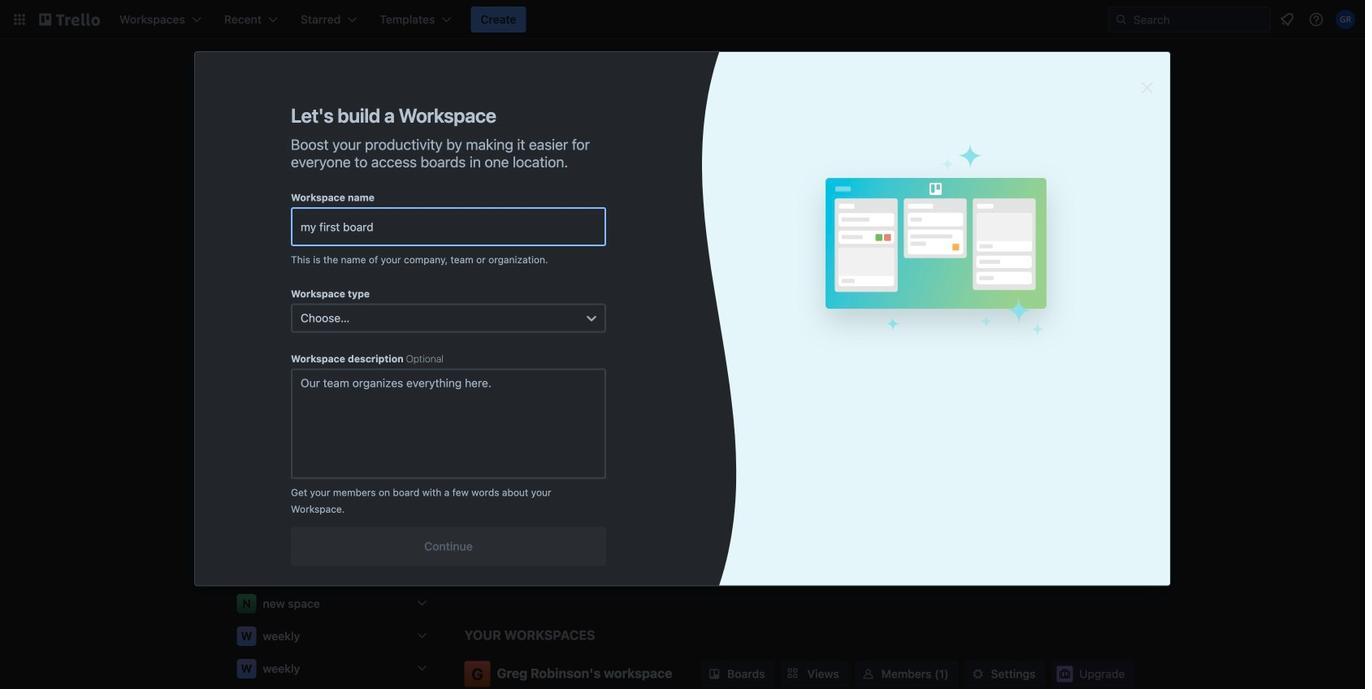 Task type: describe. For each thing, give the bounding box(es) containing it.
Our team organizes everything here. text field
[[291, 369, 606, 479]]

primary element
[[0, 0, 1366, 39]]

2 sm image from the left
[[970, 666, 986, 682]]

0 notifications image
[[1278, 10, 1297, 29]]

sm image
[[861, 666, 877, 682]]

Search field
[[1109, 7, 1271, 33]]



Task type: locate. For each thing, give the bounding box(es) containing it.
1 sm image from the left
[[706, 666, 723, 682]]

greg robinson (gregrobinson96) image
[[1336, 10, 1356, 29]]

1 horizontal spatial sm image
[[970, 666, 986, 682]]

sm image
[[706, 666, 723, 682], [970, 666, 986, 682]]

0 horizontal spatial sm image
[[706, 666, 723, 682]]

open information menu image
[[1309, 11, 1325, 28]]

Taco's Co. text field
[[291, 207, 606, 246]]

search image
[[1115, 13, 1128, 26]]

add image
[[413, 342, 432, 362]]



Task type: vqa. For each thing, say whether or not it's contained in the screenshot.
Product Marketing Brand Guidelines
no



